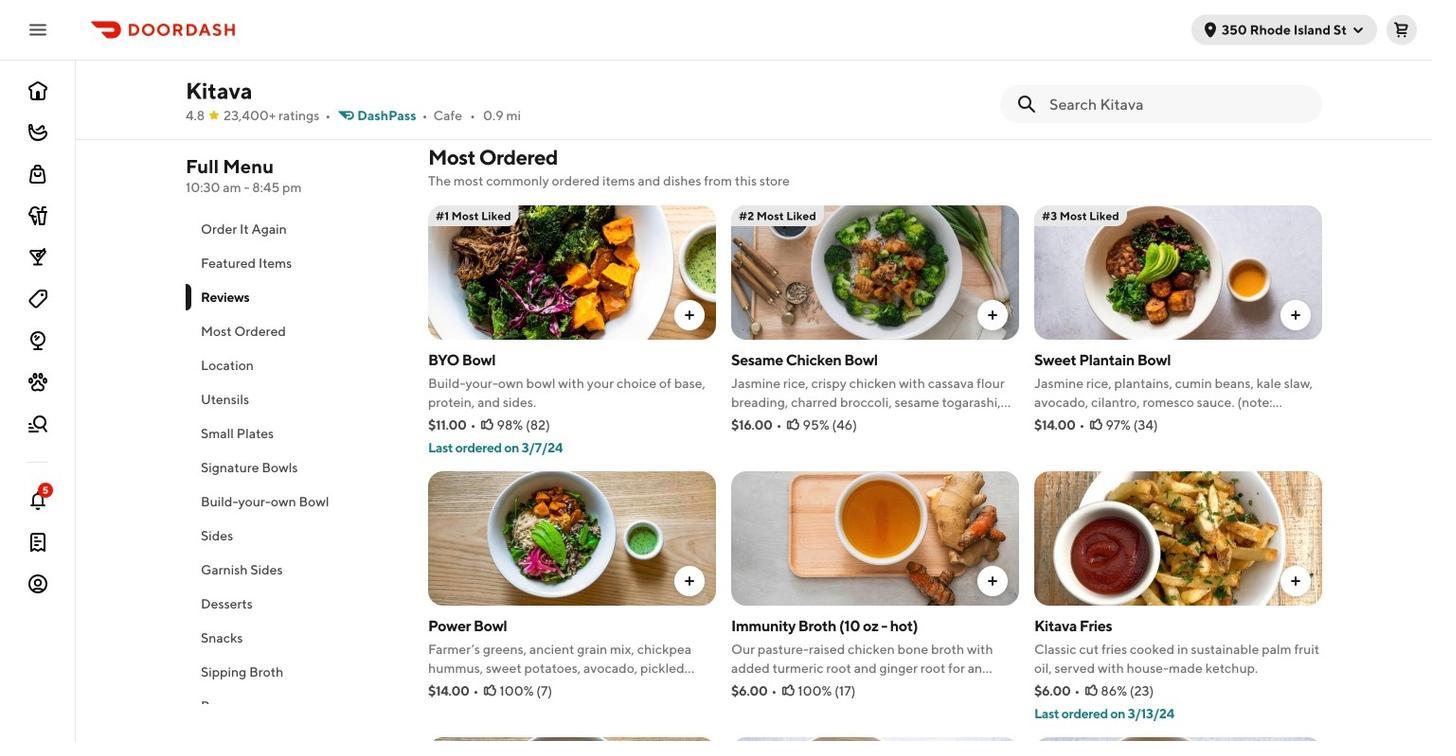 Task type: vqa. For each thing, say whether or not it's contained in the screenshot.
4.8
no



Task type: describe. For each thing, give the bounding box(es) containing it.
byo bowl image
[[428, 206, 716, 340]]

power bowl image
[[428, 472, 716, 606]]

add item to cart image for sesame chicken bowl image
[[985, 308, 1000, 323]]

sweet plantain bowl image
[[1034, 206, 1322, 340]]

kitava fries image
[[1034, 472, 1322, 606]]

add item to cart image for immunity broth (10 oz - hot) image
[[985, 574, 1000, 589]]

immunity broth (10 oz - hot) image
[[731, 472, 1019, 606]]

0 items, open order cart image
[[1394, 22, 1410, 37]]

add item to cart image for power bowl image
[[682, 574, 697, 589]]

open menu image
[[27, 18, 49, 41]]



Task type: locate. For each thing, give the bounding box(es) containing it.
Item Search search field
[[1050, 94, 1307, 115]]

sesame chicken bowl image
[[731, 206, 1019, 340]]

add item to cart image
[[682, 308, 697, 323], [1288, 308, 1303, 323], [985, 574, 1000, 589]]

add item to cart image for the byo bowl image
[[682, 308, 697, 323]]

add item to cart image
[[985, 308, 1000, 323], [682, 574, 697, 589], [1288, 574, 1303, 589]]

0 horizontal spatial add item to cart image
[[682, 308, 697, 323]]

2 horizontal spatial add item to cart image
[[1288, 308, 1303, 323]]

0 horizontal spatial add item to cart image
[[682, 574, 697, 589]]

2 horizontal spatial add item to cart image
[[1288, 574, 1303, 589]]

1 horizontal spatial add item to cart image
[[985, 574, 1000, 589]]

1 horizontal spatial add item to cart image
[[985, 308, 1000, 323]]

add item to cart image for 'sweet plantain bowl' image
[[1288, 308, 1303, 323]]

add item to cart image for kitava fries image
[[1288, 574, 1303, 589]]



